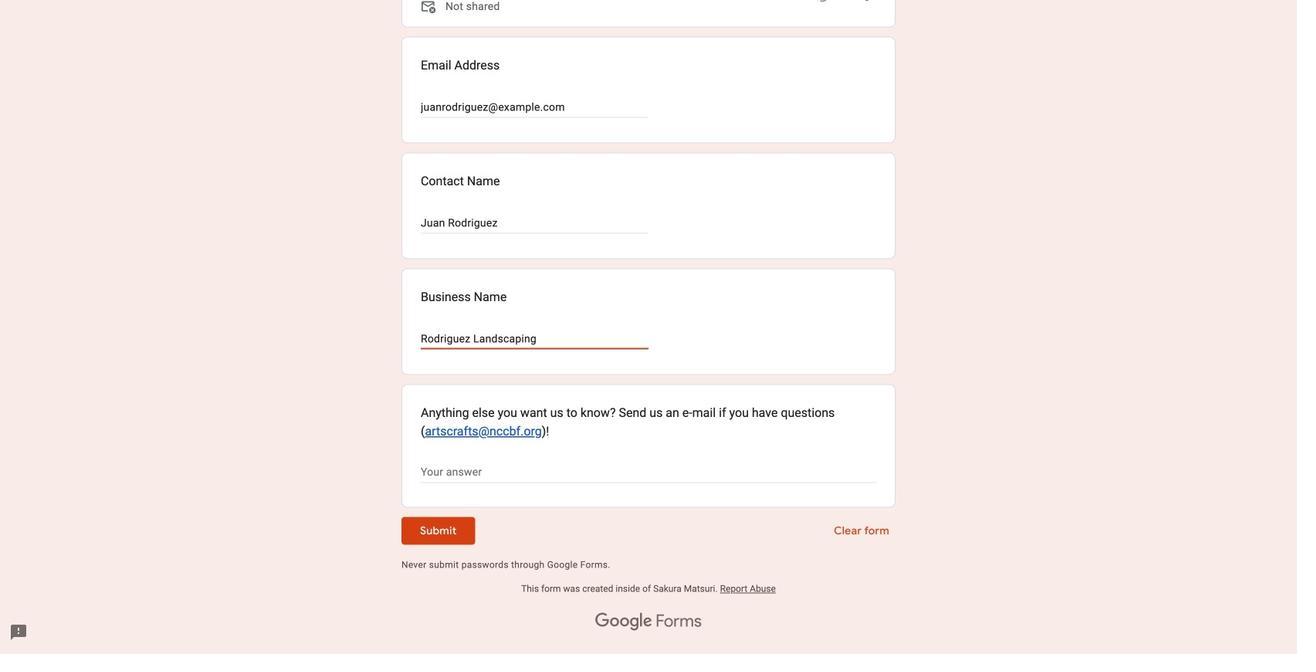 Task type: describe. For each thing, give the bounding box(es) containing it.
report a problem to google image
[[9, 623, 28, 642]]



Task type: locate. For each thing, give the bounding box(es) containing it.
your email and google account are not part of your response image
[[421, 0, 446, 18], [421, 0, 440, 18]]

Your answer text field
[[421, 464, 877, 483]]

status
[[814, 0, 877, 14]]

google image
[[596, 613, 653, 632]]

None text field
[[421, 98, 649, 116], [421, 214, 649, 232], [421, 98, 649, 116], [421, 214, 649, 232]]

None text field
[[421, 330, 649, 348]]

list
[[402, 37, 896, 508]]



Task type: vqa. For each thing, say whether or not it's contained in the screenshot.
Your email and Google account are not part of your response icon
yes



